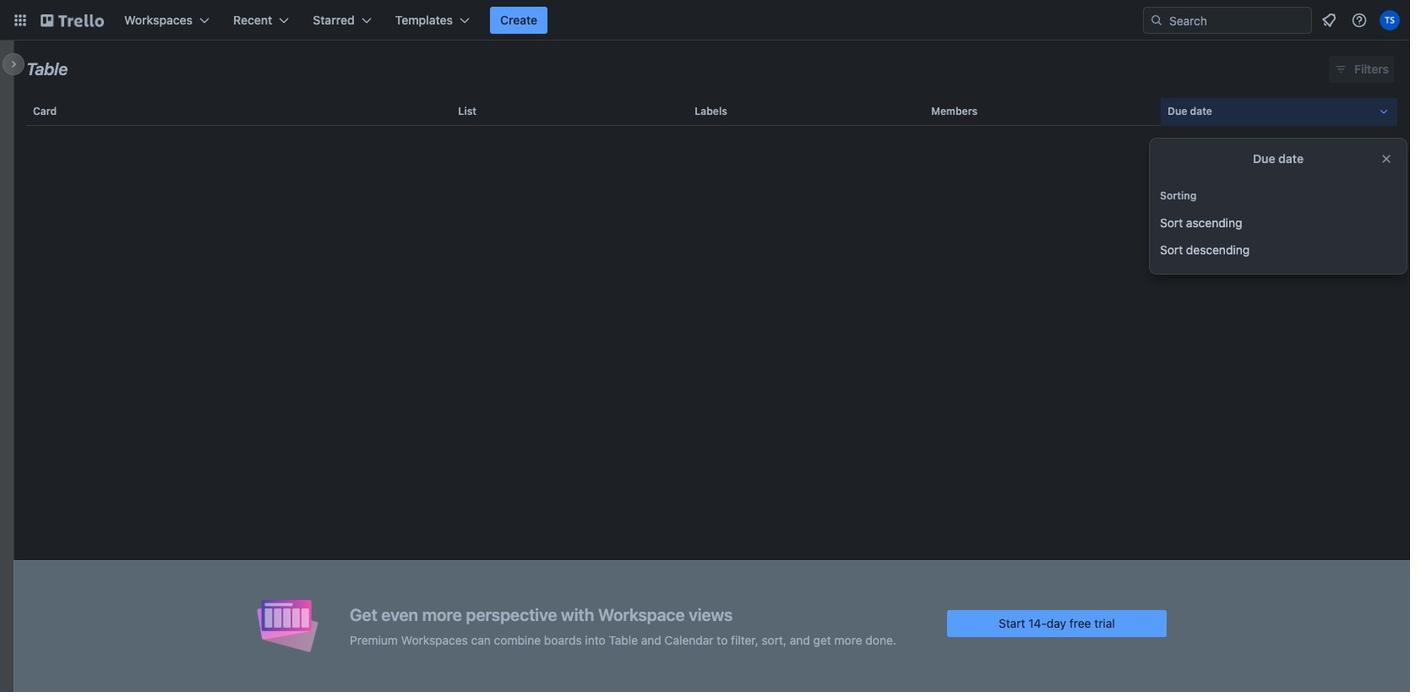Task type: vqa. For each thing, say whether or not it's contained in the screenshot.
Due in the Button
yes



Task type: locate. For each thing, give the bounding box(es) containing it.
get even more perspective with workspace views premium workspaces can combine boards into table and calendar to filter, sort, and get more done.
[[350, 605, 897, 647]]

sorting
[[1161, 189, 1197, 202]]

1 horizontal spatial table
[[609, 633, 638, 647]]

0 vertical spatial sort
[[1161, 216, 1184, 230]]

sort down sorting
[[1161, 216, 1184, 230]]

2 sort from the top
[[1161, 243, 1184, 257]]

row containing card
[[26, 91, 1398, 132]]

0 vertical spatial more
[[422, 605, 462, 624]]

date
[[1191, 105, 1213, 117], [1279, 151, 1304, 166]]

1 vertical spatial workspaces
[[401, 633, 468, 647]]

workspaces inside get even more perspective with workspace views premium workspaces can combine boards into table and calendar to filter, sort, and get more done.
[[401, 633, 468, 647]]

back to home image
[[41, 7, 104, 34]]

due date
[[1168, 105, 1213, 117], [1254, 151, 1304, 166]]

open information menu image
[[1352, 12, 1369, 29]]

0 horizontal spatial due date
[[1168, 105, 1213, 117]]

sort down the "sort ascending"
[[1161, 243, 1184, 257]]

1 horizontal spatial more
[[835, 633, 863, 647]]

1 vertical spatial more
[[835, 633, 863, 647]]

1 horizontal spatial workspaces
[[401, 633, 468, 647]]

1 vertical spatial date
[[1279, 151, 1304, 166]]

0 horizontal spatial date
[[1191, 105, 1213, 117]]

labels button
[[688, 91, 925, 132]]

row inside table
[[26, 91, 1398, 132]]

to
[[717, 633, 728, 647]]

filter,
[[731, 633, 759, 647]]

templates
[[395, 13, 453, 27]]

0 vertical spatial due date
[[1168, 105, 1213, 117]]

card button
[[26, 91, 452, 132]]

1 vertical spatial table
[[609, 633, 638, 647]]

0 vertical spatial due
[[1168, 105, 1188, 117]]

recent button
[[223, 7, 299, 34]]

1 vertical spatial due
[[1254, 151, 1276, 166]]

search image
[[1150, 14, 1164, 27]]

1 vertical spatial sort
[[1161, 243, 1184, 257]]

0 horizontal spatial more
[[422, 605, 462, 624]]

even
[[382, 605, 418, 624]]

Search field
[[1164, 8, 1312, 33]]

boards
[[544, 633, 582, 647]]

ascending
[[1187, 216, 1243, 230]]

0 horizontal spatial workspaces
[[124, 13, 193, 27]]

1 and from the left
[[641, 633, 662, 647]]

more right even on the bottom left of the page
[[422, 605, 462, 624]]

table
[[26, 59, 68, 79], [609, 633, 638, 647]]

workspaces
[[124, 13, 193, 27], [401, 633, 468, 647]]

close popover image
[[1380, 152, 1394, 166]]

date inside button
[[1191, 105, 1213, 117]]

1 horizontal spatial and
[[790, 633, 811, 647]]

with
[[561, 605, 595, 624]]

0 horizontal spatial table
[[26, 59, 68, 79]]

sort
[[1161, 216, 1184, 230], [1161, 243, 1184, 257]]

views
[[689, 605, 733, 624]]

0 vertical spatial workspaces
[[124, 13, 193, 27]]

workspace
[[598, 605, 685, 624]]

trial
[[1095, 616, 1116, 630]]

0 vertical spatial date
[[1191, 105, 1213, 117]]

table
[[14, 91, 1411, 692]]

start 14-day free trial link
[[947, 610, 1167, 637]]

and left get
[[790, 633, 811, 647]]

and down workspace
[[641, 633, 662, 647]]

table right into on the bottom of the page
[[609, 633, 638, 647]]

due date inside button
[[1168, 105, 1213, 117]]

create
[[500, 13, 538, 27]]

due
[[1168, 105, 1188, 117], [1254, 151, 1276, 166]]

list button
[[452, 91, 688, 132]]

2 and from the left
[[790, 633, 811, 647]]

1 horizontal spatial date
[[1279, 151, 1304, 166]]

free
[[1070, 616, 1092, 630]]

0 horizontal spatial due
[[1168, 105, 1188, 117]]

1 horizontal spatial due date
[[1254, 151, 1304, 166]]

0 horizontal spatial and
[[641, 633, 662, 647]]

primary element
[[0, 0, 1411, 41]]

recent
[[233, 13, 272, 27]]

more right get
[[835, 633, 863, 647]]

row
[[26, 91, 1398, 132]]

table inside get even more perspective with workspace views premium workspaces can combine boards into table and calendar to filter, sort, and get more done.
[[609, 633, 638, 647]]

table up card in the left of the page
[[26, 59, 68, 79]]

get
[[814, 633, 832, 647]]

templates button
[[385, 7, 480, 34]]

more
[[422, 605, 462, 624], [835, 633, 863, 647]]

1 sort from the top
[[1161, 216, 1184, 230]]

and
[[641, 633, 662, 647], [790, 633, 811, 647]]



Task type: describe. For each thing, give the bounding box(es) containing it.
sort for sort ascending
[[1161, 216, 1184, 230]]

Table text field
[[26, 53, 68, 85]]

table containing card
[[14, 91, 1411, 692]]

card
[[33, 105, 57, 117]]

calendar
[[665, 633, 714, 647]]

done.
[[866, 633, 897, 647]]

sort ascending
[[1161, 216, 1243, 230]]

members button
[[925, 91, 1162, 132]]

due inside button
[[1168, 105, 1188, 117]]

14-
[[1029, 616, 1047, 630]]

sort,
[[762, 633, 787, 647]]

1 horizontal spatial due
[[1254, 151, 1276, 166]]

start 14-day free trial
[[999, 616, 1116, 630]]

due date button
[[1162, 91, 1398, 132]]

can
[[471, 633, 491, 647]]

get
[[350, 605, 378, 624]]

premium
[[350, 633, 398, 647]]

starred button
[[303, 7, 382, 34]]

create button
[[490, 7, 548, 34]]

filters button
[[1330, 56, 1395, 83]]

0 notifications image
[[1320, 10, 1340, 30]]

day
[[1047, 616, 1067, 630]]

0 vertical spatial table
[[26, 59, 68, 79]]

list
[[458, 105, 477, 117]]

workspaces button
[[114, 7, 220, 34]]

into
[[585, 633, 606, 647]]

members
[[932, 105, 978, 117]]

workspaces inside popup button
[[124, 13, 193, 27]]

start
[[999, 616, 1026, 630]]

labels
[[695, 105, 728, 117]]

perspective
[[466, 605, 557, 624]]

sort ascending button
[[1150, 210, 1407, 237]]

sort descending button
[[1150, 237, 1407, 264]]

due date column header
[[1162, 91, 1398, 132]]

sort for sort descending
[[1161, 243, 1184, 257]]

tara schultz (taraschultz7) image
[[1380, 10, 1401, 30]]

descending
[[1187, 243, 1250, 257]]

combine
[[494, 633, 541, 647]]

sort descending
[[1161, 243, 1250, 257]]

1 vertical spatial due date
[[1254, 151, 1304, 166]]

starred
[[313, 13, 355, 27]]

filters
[[1355, 62, 1390, 76]]



